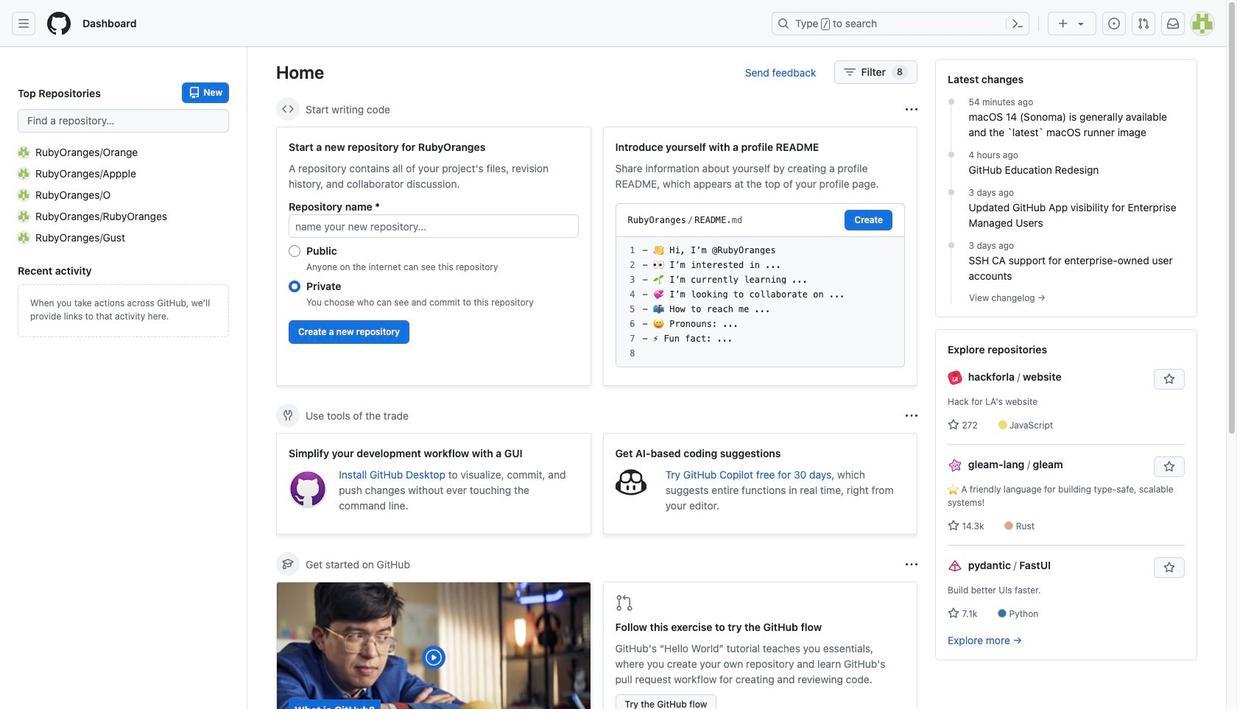 Task type: locate. For each thing, give the bounding box(es) containing it.
@gleam-lang profile image
[[948, 459, 963, 473]]

start a new repository element
[[276, 127, 591, 386]]

rubyoranges image
[[18, 210, 29, 222]]

1 vertical spatial star image
[[948, 520, 960, 532]]

Find a repository… text field
[[18, 109, 229, 133]]

1 vertical spatial why am i seeing this? image
[[906, 410, 918, 422]]

notifications image
[[1168, 18, 1180, 29]]

None radio
[[289, 245, 301, 257]]

0 vertical spatial why am i seeing this? image
[[906, 104, 918, 115]]

tools image
[[282, 410, 294, 421]]

command palette image
[[1012, 18, 1024, 29]]

1 star this repository image from the top
[[1164, 374, 1176, 385]]

none radio inside start a new repository element
[[289, 281, 301, 293]]

1 vertical spatial dot fill image
[[946, 149, 958, 161]]

none radio inside start a new repository element
[[289, 245, 301, 257]]

dot fill image
[[946, 96, 958, 108], [946, 149, 958, 161], [946, 186, 958, 198]]

3 star image from the top
[[948, 608, 960, 620]]

1 why am i seeing this? image from the top
[[906, 104, 918, 115]]

star image down @pydantic profile image
[[948, 608, 960, 620]]

star image up @pydantic profile image
[[948, 520, 960, 532]]

2 vertical spatial star image
[[948, 608, 960, 620]]

gust image
[[18, 232, 29, 244]]

why am i seeing this? image for get ai-based coding suggestions element
[[906, 410, 918, 422]]

play image
[[425, 649, 443, 667]]

star image up @gleam-lang profile image
[[948, 419, 960, 431]]

none submit inside introduce yourself with a profile readme "element"
[[846, 210, 893, 231]]

3 star this repository image from the top
[[1164, 562, 1176, 574]]

None submit
[[846, 210, 893, 231]]

introduce yourself with a profile readme element
[[603, 127, 918, 386]]

simplify your development workflow with a gui element
[[276, 433, 591, 535]]

star this repository image for @hackforla profile icon
[[1164, 374, 1176, 385]]

star this repository image for @pydantic profile image
[[1164, 562, 1176, 574]]

appple image
[[18, 168, 29, 179]]

0 vertical spatial dot fill image
[[946, 96, 958, 108]]

2 star this repository image from the top
[[1164, 461, 1176, 473]]

2 why am i seeing this? image from the top
[[906, 410, 918, 422]]

2 vertical spatial dot fill image
[[946, 186, 958, 198]]

Top Repositories search field
[[18, 109, 229, 133]]

0 vertical spatial star this repository image
[[1164, 374, 1176, 385]]

star image
[[948, 419, 960, 431], [948, 520, 960, 532], [948, 608, 960, 620]]

o image
[[18, 189, 29, 201]]

why am i seeing this? image
[[906, 104, 918, 115], [906, 410, 918, 422]]

star this repository image
[[1164, 374, 1176, 385], [1164, 461, 1176, 473], [1164, 562, 1176, 574]]

1 star image from the top
[[948, 419, 960, 431]]

why am i seeing this? image for introduce yourself with a profile readme "element"
[[906, 104, 918, 115]]

get ai-based coding suggestions element
[[603, 433, 918, 535]]

2 vertical spatial star this repository image
[[1164, 562, 1176, 574]]

2 star image from the top
[[948, 520, 960, 532]]

1 vertical spatial star this repository image
[[1164, 461, 1176, 473]]

0 vertical spatial star image
[[948, 419, 960, 431]]

star image for @gleam-lang profile image
[[948, 520, 960, 532]]

None radio
[[289, 281, 301, 293]]



Task type: describe. For each thing, give the bounding box(es) containing it.
plus image
[[1058, 18, 1070, 29]]

orange image
[[18, 146, 29, 158]]

why am i seeing this? image
[[906, 559, 918, 571]]

issue opened image
[[1109, 18, 1121, 29]]

github desktop image
[[289, 470, 327, 509]]

star this repository image for @gleam-lang profile image
[[1164, 461, 1176, 473]]

dot fill image
[[946, 239, 958, 251]]

try the github flow element
[[603, 582, 918, 710]]

explore repositories navigation
[[936, 329, 1198, 661]]

git pull request image
[[1138, 18, 1150, 29]]

@hackforla profile image
[[948, 371, 963, 386]]

3 dot fill image from the top
[[946, 186, 958, 198]]

explore element
[[936, 59, 1198, 710]]

@pydantic profile image
[[948, 560, 963, 574]]

star image for @hackforla profile icon
[[948, 419, 960, 431]]

star image for @pydantic profile image
[[948, 608, 960, 620]]

triangle down image
[[1076, 18, 1088, 29]]

what is github? image
[[277, 583, 591, 710]]

what is github? element
[[276, 582, 591, 710]]

code image
[[282, 103, 294, 115]]

1 dot fill image from the top
[[946, 96, 958, 108]]

mortar board image
[[282, 559, 294, 570]]

name your new repository... text field
[[289, 214, 579, 238]]

homepage image
[[47, 12, 71, 35]]

filter image
[[844, 66, 856, 78]]

2 dot fill image from the top
[[946, 149, 958, 161]]

git pull request image
[[616, 595, 633, 612]]



Task type: vqa. For each thing, say whether or not it's contained in the screenshot.
the bottommost Star this repository image
yes



